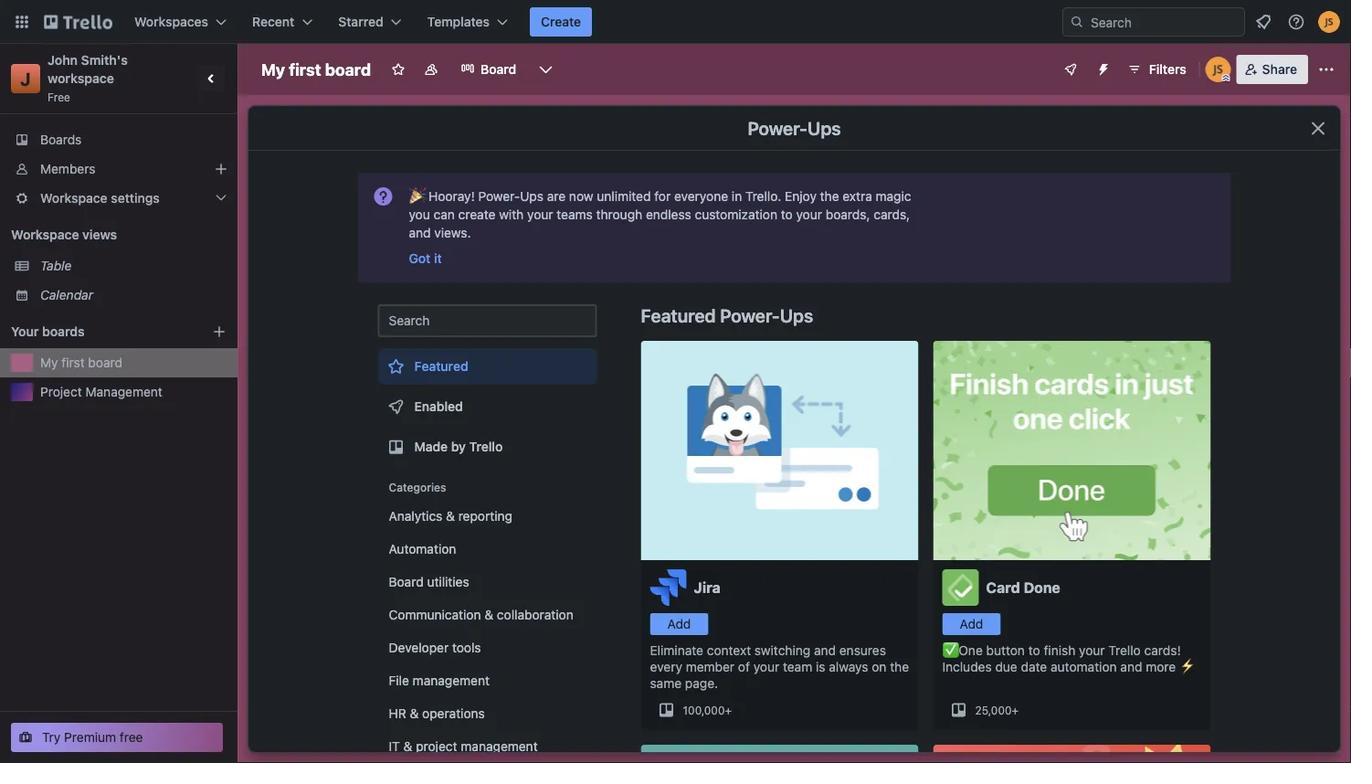 Task type: vqa. For each thing, say whether or not it's contained in the screenshot.
Workspace settings
yes



Task type: describe. For each thing, give the bounding box(es) containing it.
automation image
[[1089, 55, 1115, 80]]

Search text field
[[378, 304, 597, 337]]

analytics
[[389, 509, 443, 524]]

can
[[434, 207, 455, 222]]

show menu image
[[1318, 60, 1336, 79]]

add for card done
[[960, 616, 984, 631]]

workspace settings
[[40, 191, 160, 206]]

board for board utilities
[[389, 574, 424, 589]]

your boards
[[11, 324, 85, 339]]

your down enjoy
[[796, 207, 822, 222]]

your
[[11, 324, 39, 339]]

automation
[[1051, 659, 1117, 674]]

it & project management
[[389, 739, 538, 754]]

free
[[48, 90, 70, 103]]

create
[[541, 14, 581, 29]]

developer
[[389, 640, 449, 655]]

ups for hooray! power-ups are now unlimited for everyone in trello. enjoy the extra magic you can create with your teams through endless customization to your boards, cards, and views.
[[520, 189, 544, 204]]

add button for card done
[[943, 613, 1001, 635]]

eliminate context switching and ensures every member of your team is always on the same page.
[[650, 643, 909, 691]]

featured for featured
[[414, 359, 468, 374]]

member
[[686, 659, 735, 674]]

hooray!
[[429, 189, 475, 204]]

workspace visible image
[[424, 62, 439, 77]]

✅ one button to finish your trello cards! includes due date automation and more ⚡️
[[943, 643, 1193, 674]]

jira
[[694, 579, 721, 596]]

0 vertical spatial power-
[[748, 117, 808, 138]]

the inside hooray! power-ups are now unlimited for everyone in trello. enjoy the extra magic you can create with your teams through endless customization to your boards, cards, and views.
[[820, 189, 839, 204]]

teams
[[557, 207, 593, 222]]

every
[[650, 659, 683, 674]]

power-ups
[[748, 117, 841, 138]]

settings
[[111, 191, 160, 206]]

card
[[986, 579, 1020, 596]]

table link
[[40, 257, 227, 275]]

hr
[[389, 706, 406, 721]]

first inside board name text box
[[289, 59, 321, 79]]

eliminate
[[650, 643, 704, 658]]

starred button
[[327, 7, 413, 37]]

primary element
[[0, 0, 1352, 44]]

and inside hooray! power-ups are now unlimited for everyone in trello. enjoy the extra magic you can create with your teams through endless customization to your boards, cards, and views.
[[409, 225, 431, 240]]

Search field
[[1085, 8, 1245, 36]]

extra
[[843, 189, 873, 204]]

and inside ✅ one button to finish your trello cards! includes due date automation and more ⚡️
[[1121, 659, 1143, 674]]

back to home image
[[44, 7, 112, 37]]

on
[[872, 659, 887, 674]]

same
[[650, 676, 682, 691]]

featured power-ups
[[641, 304, 814, 326]]

file management
[[389, 673, 490, 688]]

reporting
[[458, 509, 513, 524]]

add button for jira
[[650, 613, 709, 635]]

to inside ✅ one button to finish your trello cards! includes due date automation and more ⚡️
[[1029, 643, 1041, 658]]

& for project
[[404, 739, 413, 754]]

and inside eliminate context switching and ensures every member of your team is always on the same page.
[[814, 643, 836, 658]]

board inside my first board link
[[88, 355, 122, 370]]

more
[[1146, 659, 1176, 674]]

of
[[738, 659, 750, 674]]

1 vertical spatial john smith (johnsmith38824343) image
[[1206, 57, 1232, 82]]

team
[[783, 659, 813, 674]]

share
[[1263, 62, 1298, 77]]

workspace views
[[11, 227, 117, 242]]

& for reporting
[[446, 509, 455, 524]]

recent button
[[241, 7, 324, 37]]

0 horizontal spatial trello
[[469, 439, 503, 454]]

power ups image
[[1063, 62, 1078, 77]]

got it
[[409, 251, 442, 266]]

automation link
[[378, 535, 597, 564]]

page.
[[685, 676, 718, 691]]

views
[[82, 227, 117, 242]]

add board image
[[212, 324, 227, 339]]

includes
[[943, 659, 992, 674]]

share button
[[1237, 55, 1309, 84]]

1 vertical spatial my
[[40, 355, 58, 370]]

with
[[499, 207, 524, 222]]

first inside my first board link
[[62, 355, 85, 370]]

100,000 +
[[683, 704, 732, 716]]

smith's
[[81, 53, 128, 68]]

calendar link
[[40, 286, 227, 304]]

the inside eliminate context switching and ensures every member of your team is always on the same page.
[[890, 659, 909, 674]]

1 vertical spatial management
[[461, 739, 538, 754]]

add for jira
[[668, 616, 691, 631]]

boards
[[40, 132, 82, 147]]

hr & operations link
[[378, 699, 597, 728]]

try premium free
[[42, 730, 143, 745]]

0 notifications image
[[1253, 11, 1275, 33]]

ensures
[[840, 643, 886, 658]]

button
[[987, 643, 1025, 658]]

calendar
[[40, 287, 93, 302]]

try
[[42, 730, 61, 745]]

members link
[[0, 154, 238, 184]]

your inside ✅ one button to finish your trello cards! includes due date automation and more ⚡️
[[1079, 643, 1105, 658]]

board for board
[[481, 62, 517, 77]]

hr & operations
[[389, 706, 485, 721]]

for
[[655, 189, 671, 204]]

table
[[40, 258, 72, 273]]

workspaces button
[[123, 7, 238, 37]]

templates
[[427, 14, 490, 29]]

in
[[732, 189, 742, 204]]

boards link
[[0, 125, 238, 154]]

analytics & reporting
[[389, 509, 513, 524]]

⚡️
[[1180, 659, 1193, 674]]

project management link
[[40, 383, 227, 401]]

you
[[409, 207, 430, 222]]

views.
[[434, 225, 471, 240]]

by
[[451, 439, 466, 454]]



Task type: locate. For each thing, give the bounding box(es) containing it.
try premium free button
[[11, 723, 223, 752]]

1 horizontal spatial board
[[325, 59, 371, 79]]

analytics & reporting link
[[378, 502, 597, 531]]

0 vertical spatial john smith (johnsmith38824343) image
[[1319, 11, 1341, 33]]

add button up eliminate
[[650, 613, 709, 635]]

1 horizontal spatial and
[[814, 643, 836, 658]]

0 vertical spatial to
[[781, 207, 793, 222]]

it & project management link
[[378, 732, 597, 761]]

1 add button from the left
[[650, 613, 709, 635]]

power- inside hooray! power-ups are now unlimited for everyone in trello. enjoy the extra magic you can create with your teams through endless customization to your boards, cards, and views.
[[478, 189, 520, 204]]

tools
[[452, 640, 481, 655]]

1 vertical spatial the
[[890, 659, 909, 674]]

+ down member
[[725, 704, 732, 716]]

ups inside hooray! power-ups are now unlimited for everyone in trello. enjoy the extra magic you can create with your teams through endless customization to your boards, cards, and views.
[[520, 189, 544, 204]]

& right hr
[[410, 706, 419, 721]]

1 horizontal spatial add
[[960, 616, 984, 631]]

cards,
[[874, 207, 910, 222]]

1 horizontal spatial my first board
[[261, 59, 371, 79]]

your boards with 2 items element
[[11, 321, 185, 343]]

and left more
[[1121, 659, 1143, 674]]

1 horizontal spatial trello
[[1109, 643, 1141, 658]]

john smith's workspace free
[[48, 53, 131, 103]]

to up "date"
[[1029, 643, 1041, 658]]

the up "boards,"
[[820, 189, 839, 204]]

board left customize views image at the left top
[[481, 62, 517, 77]]

are
[[547, 189, 566, 204]]

0 horizontal spatial the
[[820, 189, 839, 204]]

& right analytics
[[446, 509, 455, 524]]

2 horizontal spatial and
[[1121, 659, 1143, 674]]

developer tools
[[389, 640, 481, 655]]

always
[[829, 659, 869, 674]]

1 vertical spatial workspace
[[11, 227, 79, 242]]

workspace for workspace settings
[[40, 191, 108, 206]]

operations
[[422, 706, 485, 721]]

my inside board name text box
[[261, 59, 285, 79]]

0 horizontal spatial add
[[668, 616, 691, 631]]

2 + from the left
[[1012, 704, 1019, 716]]

1 + from the left
[[725, 704, 732, 716]]

and down you
[[409, 225, 431, 240]]

workspace navigation collapse icon image
[[199, 66, 225, 91]]

1 horizontal spatial the
[[890, 659, 909, 674]]

1 vertical spatial power-
[[478, 189, 520, 204]]

2 vertical spatial ups
[[780, 304, 814, 326]]

1 vertical spatial ups
[[520, 189, 544, 204]]

your
[[527, 207, 553, 222], [796, 207, 822, 222], [1079, 643, 1105, 658], [754, 659, 780, 674]]

project
[[40, 384, 82, 399]]

+ down due at bottom
[[1012, 704, 1019, 716]]

date
[[1021, 659, 1047, 674]]

my down your boards
[[40, 355, 58, 370]]

& for collaboration
[[485, 607, 494, 622]]

workspace inside popup button
[[40, 191, 108, 206]]

board link
[[450, 55, 528, 84]]

1 vertical spatial board
[[389, 574, 424, 589]]

it
[[434, 251, 442, 266]]

board down automation
[[389, 574, 424, 589]]

power- for hooray! power-ups are now unlimited for everyone in trello. enjoy the extra magic you can create with your teams through endless customization to your boards, cards, and views.
[[478, 189, 520, 204]]

your right of
[[754, 659, 780, 674]]

automation
[[389, 541, 456, 557]]

communication & collaboration link
[[378, 600, 597, 630]]

communication
[[389, 607, 481, 622]]

0 vertical spatial and
[[409, 225, 431, 240]]

management
[[85, 384, 163, 399]]

switching
[[755, 643, 811, 658]]

0 horizontal spatial board
[[88, 355, 122, 370]]

0 vertical spatial management
[[413, 673, 490, 688]]

add up one
[[960, 616, 984, 631]]

management
[[413, 673, 490, 688], [461, 739, 538, 754]]

1 horizontal spatial to
[[1029, 643, 1041, 658]]

got
[[409, 251, 431, 266]]

made by trello
[[414, 439, 503, 454]]

& for operations
[[410, 706, 419, 721]]

0 horizontal spatial john smith (johnsmith38824343) image
[[1206, 57, 1232, 82]]

0 vertical spatial trello
[[469, 439, 503, 454]]

workspace for workspace views
[[11, 227, 79, 242]]

the
[[820, 189, 839, 204], [890, 659, 909, 674]]

unlimited
[[597, 189, 651, 204]]

0 vertical spatial ups
[[808, 117, 841, 138]]

due
[[996, 659, 1018, 674]]

board utilities link
[[378, 567, 597, 597]]

your up automation
[[1079, 643, 1105, 658]]

board down starred
[[325, 59, 371, 79]]

0 vertical spatial first
[[289, 59, 321, 79]]

starred
[[338, 14, 384, 29]]

0 horizontal spatial add button
[[650, 613, 709, 635]]

ups
[[808, 117, 841, 138], [520, 189, 544, 204], [780, 304, 814, 326]]

1 vertical spatial featured
[[414, 359, 468, 374]]

& right it
[[404, 739, 413, 754]]

your inside eliminate context switching and ensures every member of your team is always on the same page.
[[754, 659, 780, 674]]

to down enjoy
[[781, 207, 793, 222]]

john smith (johnsmith38824343) image inside primary element
[[1319, 11, 1341, 33]]

+ for jira
[[725, 704, 732, 716]]

trello.
[[746, 189, 782, 204]]

& down board utilities link
[[485, 607, 494, 622]]

board utilities
[[389, 574, 469, 589]]

star or unstar board image
[[391, 62, 406, 77]]

board inside board name text box
[[325, 59, 371, 79]]

0 horizontal spatial first
[[62, 355, 85, 370]]

my
[[261, 59, 285, 79], [40, 355, 58, 370]]

0 horizontal spatial board
[[389, 574, 424, 589]]

john smith (johnsmith38824343) image
[[1319, 11, 1341, 33], [1206, 57, 1232, 82]]

j link
[[11, 64, 40, 93]]

1 vertical spatial trello
[[1109, 643, 1141, 658]]

1 vertical spatial to
[[1029, 643, 1041, 658]]

1 horizontal spatial john smith (johnsmith38824343) image
[[1319, 11, 1341, 33]]

1 horizontal spatial first
[[289, 59, 321, 79]]

+ for card done
[[1012, 704, 1019, 716]]

first up project
[[62, 355, 85, 370]]

and up is
[[814, 643, 836, 658]]

john
[[48, 53, 78, 68]]

john smith (johnsmith38824343) image right filters
[[1206, 57, 1232, 82]]

members
[[40, 161, 95, 176]]

communication & collaboration
[[389, 607, 574, 622]]

open information menu image
[[1288, 13, 1306, 31]]

0 horizontal spatial +
[[725, 704, 732, 716]]

Board name text field
[[252, 55, 380, 84]]

boards
[[42, 324, 85, 339]]

customize views image
[[537, 60, 555, 79]]

made
[[414, 439, 448, 454]]

my first board inside my first board link
[[40, 355, 122, 370]]

context
[[707, 643, 751, 658]]

1 horizontal spatial my
[[261, 59, 285, 79]]

✅
[[943, 643, 955, 658]]

tada! image
[[409, 189, 429, 204]]

0 vertical spatial my
[[261, 59, 285, 79]]

got it button
[[409, 249, 442, 268]]

through
[[596, 207, 643, 222]]

0 vertical spatial my first board
[[261, 59, 371, 79]]

power- for featured power-ups
[[720, 304, 780, 326]]

featured for featured power-ups
[[641, 304, 716, 326]]

0 vertical spatial board
[[325, 59, 371, 79]]

workspace down members
[[40, 191, 108, 206]]

1 vertical spatial board
[[88, 355, 122, 370]]

made by trello link
[[378, 429, 597, 465]]

add up eliminate
[[668, 616, 691, 631]]

my first board inside board name text box
[[261, 59, 371, 79]]

2 vertical spatial and
[[1121, 659, 1143, 674]]

search image
[[1070, 15, 1085, 29]]

0 horizontal spatial my
[[40, 355, 58, 370]]

this member is an admin of this board. image
[[1222, 74, 1231, 82]]

free
[[120, 730, 143, 745]]

my first board down your boards with 2 items element
[[40, 355, 122, 370]]

management down hr & operations link
[[461, 739, 538, 754]]

1 horizontal spatial add button
[[943, 613, 1001, 635]]

ups for featured power-ups
[[780, 304, 814, 326]]

file management link
[[378, 666, 597, 695]]

my first board link
[[40, 354, 227, 372]]

john smith (johnsmith38824343) image right "open information menu" image at the right top
[[1319, 11, 1341, 33]]

your down are
[[527, 207, 553, 222]]

trello inside ✅ one button to finish your trello cards! includes due date automation and more ⚡️
[[1109, 643, 1141, 658]]

0 vertical spatial featured
[[641, 304, 716, 326]]

project
[[416, 739, 457, 754]]

workspace
[[40, 191, 108, 206], [11, 227, 79, 242]]

create
[[458, 207, 496, 222]]

my first board down recent dropdown button
[[261, 59, 371, 79]]

trello left cards!
[[1109, 643, 1141, 658]]

board up "project management"
[[88, 355, 122, 370]]

the right the on
[[890, 659, 909, 674]]

management up operations
[[413, 673, 490, 688]]

to inside hooray! power-ups are now unlimited for everyone in trello. enjoy the extra magic you can create with your teams through endless customization to your boards, cards, and views.
[[781, 207, 793, 222]]

0 horizontal spatial featured
[[414, 359, 468, 374]]

1 vertical spatial my first board
[[40, 355, 122, 370]]

0 vertical spatial workspace
[[40, 191, 108, 206]]

0 horizontal spatial and
[[409, 225, 431, 240]]

1 horizontal spatial featured
[[641, 304, 716, 326]]

workspace up table
[[11, 227, 79, 242]]

add button up one
[[943, 613, 1001, 635]]

add
[[668, 616, 691, 631], [960, 616, 984, 631]]

magic
[[876, 189, 912, 204]]

everyone
[[674, 189, 728, 204]]

2 add button from the left
[[943, 613, 1001, 635]]

1 horizontal spatial +
[[1012, 704, 1019, 716]]

is
[[816, 659, 826, 674]]

enabled link
[[378, 388, 597, 425]]

workspaces
[[134, 14, 208, 29]]

now
[[569, 189, 594, 204]]

1 vertical spatial and
[[814, 643, 836, 658]]

board
[[325, 59, 371, 79], [88, 355, 122, 370]]

0 vertical spatial the
[[820, 189, 839, 204]]

25,000 +
[[976, 704, 1019, 716]]

2 vertical spatial power-
[[720, 304, 780, 326]]

premium
[[64, 730, 116, 745]]

25,000
[[976, 704, 1012, 716]]

enjoy
[[785, 189, 817, 204]]

2 add from the left
[[960, 616, 984, 631]]

1 horizontal spatial board
[[481, 62, 517, 77]]

trello right the by
[[469, 439, 503, 454]]

boards,
[[826, 207, 870, 222]]

john smith's workspace link
[[48, 53, 131, 86]]

project management
[[40, 384, 163, 399]]

first down recent dropdown button
[[289, 59, 321, 79]]

1 vertical spatial first
[[62, 355, 85, 370]]

my down recent
[[261, 59, 285, 79]]

0 horizontal spatial my first board
[[40, 355, 122, 370]]

100,000
[[683, 704, 725, 716]]

enabled
[[414, 399, 463, 414]]

hooray! power-ups are now unlimited for everyone in trello. enjoy the extra magic you can create with your teams through endless customization to your boards, cards, and views.
[[409, 189, 912, 240]]

trello
[[469, 439, 503, 454], [1109, 643, 1141, 658]]

0 horizontal spatial to
[[781, 207, 793, 222]]

1 add from the left
[[668, 616, 691, 631]]

create button
[[530, 7, 592, 37]]

j
[[20, 68, 31, 89]]

0 vertical spatial board
[[481, 62, 517, 77]]

utilities
[[427, 574, 469, 589]]



